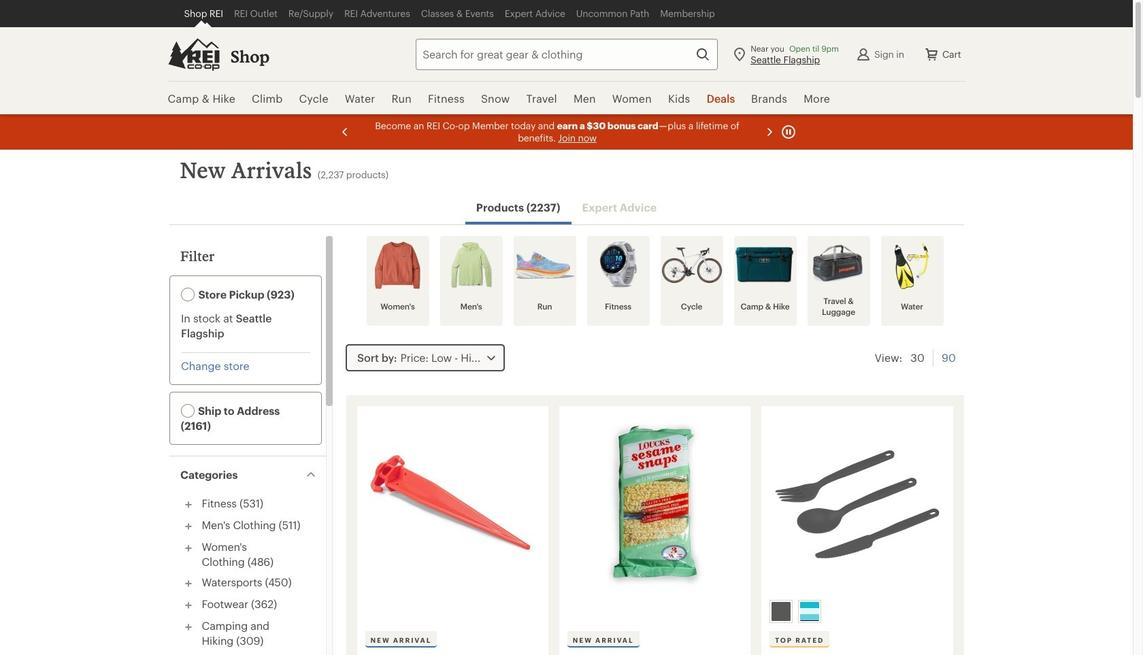 Task type: vqa. For each thing, say whether or not it's contained in the screenshot.
the live chat image
no



Task type: describe. For each thing, give the bounding box(es) containing it.
Search for great gear & clothing text field
[[416, 38, 718, 70]]

add filter: ship to address (2161) image
[[181, 405, 194, 418]]

toggle fitness sub-items image
[[180, 497, 196, 513]]

water image
[[883, 242, 943, 289]]

toggle watersports sub-items image
[[180, 576, 196, 592]]

pause banner message scrolling image
[[781, 124, 797, 140]]

toggle men%27s-clothing sub-items image
[[180, 519, 196, 535]]

toggle camping-and-hiking sub-items image
[[180, 620, 196, 636]]

sea to summit camp cutlery 3-piece set 0 image
[[770, 415, 945, 595]]

camp & hike image
[[736, 242, 796, 289]]

previous message image
[[337, 124, 353, 140]]

fitness image
[[589, 242, 649, 289]]

travel & luggage image
[[809, 242, 869, 289]]



Task type: locate. For each thing, give the bounding box(es) containing it.
men's image
[[442, 242, 501, 289]]

toggle footwear sub-items image
[[180, 598, 196, 614]]

cycle image
[[662, 242, 722, 289]]

shopping cart is empty image
[[924, 46, 940, 62]]

women's image
[[368, 242, 428, 289]]

None field
[[416, 38, 718, 70]]

pacific blue image
[[801, 603, 820, 622]]

rei co-op, go to rei.com home page image
[[168, 38, 220, 70]]

search image
[[695, 46, 712, 62]]

loucks sesame snaps with coconut - package of 3 0 image
[[568, 415, 743, 595]]

run image
[[515, 242, 575, 289]]

group
[[768, 598, 947, 626]]

coghlan's ground spike - 11 in. 0 image
[[365, 415, 541, 595]]

toggle women%27s-clothing sub-items image
[[180, 541, 196, 557]]

charcoal grey image
[[772, 603, 791, 622]]

next message image
[[762, 124, 778, 140]]

None search field
[[392, 38, 718, 70]]

promotional messages marquee
[[0, 114, 1134, 150]]

banner
[[0, 0, 1134, 116]]



